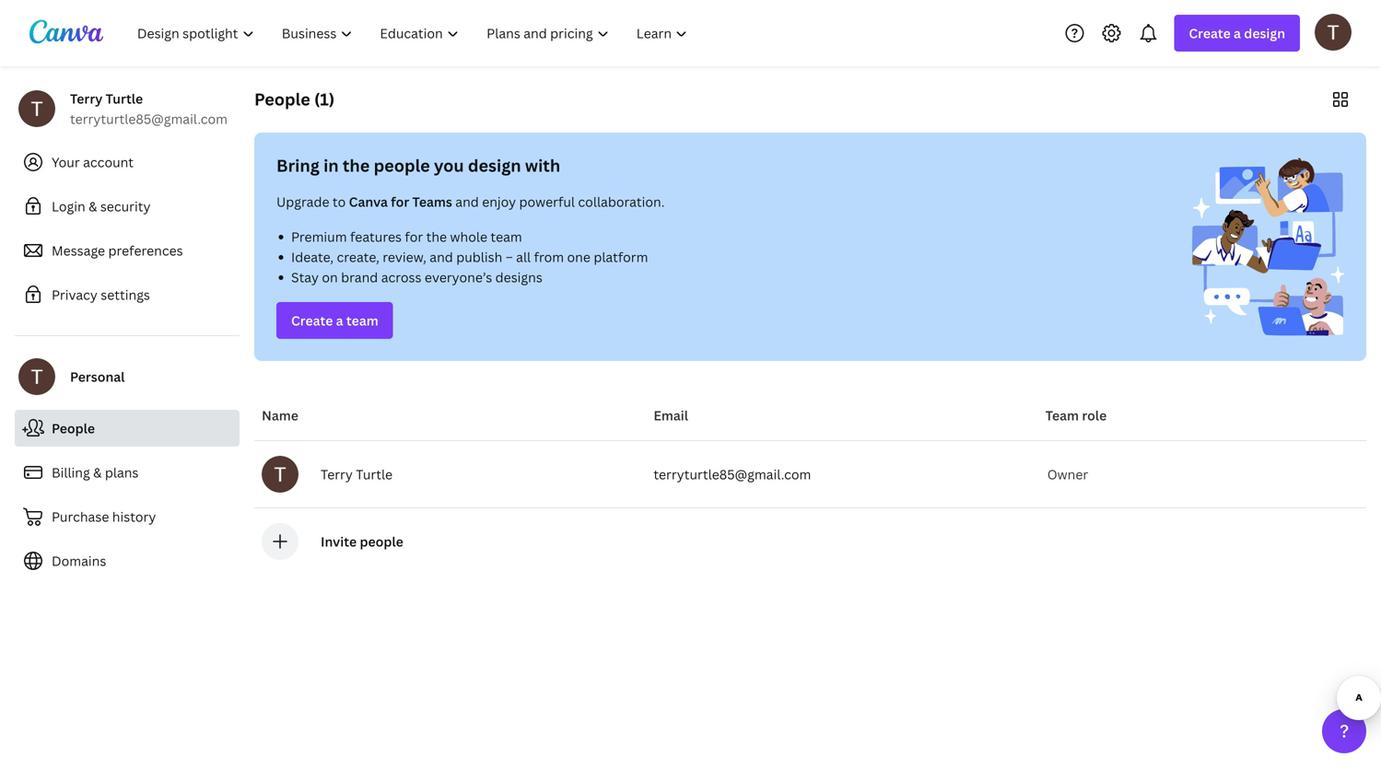 Task type: locate. For each thing, give the bounding box(es) containing it.
terry turtle button
[[262, 456, 639, 493]]

name
[[262, 407, 299, 424]]

and
[[456, 193, 479, 211], [430, 248, 453, 266]]

1 vertical spatial design
[[468, 154, 521, 177]]

turtle up invite people
[[356, 466, 393, 483]]

and inside premium features for the whole team ideate, create, review, and publish – all from one platform stay on brand across everyone's designs
[[430, 248, 453, 266]]

the
[[343, 154, 370, 177], [426, 228, 447, 246]]

for
[[391, 193, 409, 211], [405, 228, 423, 246]]

turtle for terry turtle terryturtle85@gmail.com
[[106, 90, 143, 107]]

design
[[1244, 24, 1286, 42], [468, 154, 521, 177]]

0 vertical spatial people
[[374, 154, 430, 177]]

1 horizontal spatial a
[[1234, 24, 1241, 42]]

&
[[89, 198, 97, 215], [93, 464, 102, 482]]

0 horizontal spatial turtle
[[106, 90, 143, 107]]

message preferences link
[[15, 232, 240, 269]]

a inside dropdown button
[[1234, 24, 1241, 42]]

terryturtle85@gmail.com
[[70, 110, 228, 128], [654, 466, 811, 483]]

platform
[[594, 248, 648, 266]]

email
[[654, 407, 688, 424]]

teams
[[412, 193, 452, 211]]

for up review,
[[405, 228, 423, 246]]

a for team
[[336, 312, 343, 329]]

terryturtle85@gmail.com down email
[[654, 466, 811, 483]]

your
[[52, 153, 80, 171]]

terry for terry turtle
[[321, 466, 353, 483]]

0 vertical spatial a
[[1234, 24, 1241, 42]]

a inside button
[[336, 312, 343, 329]]

1 horizontal spatial terryturtle85@gmail.com
[[654, 466, 811, 483]]

create a design
[[1189, 24, 1286, 42]]

1 horizontal spatial people
[[254, 88, 310, 111]]

team
[[491, 228, 522, 246], [346, 312, 379, 329]]

team role
[[1046, 407, 1107, 424]]

0 horizontal spatial team
[[346, 312, 379, 329]]

create inside dropdown button
[[1189, 24, 1231, 42]]

1 vertical spatial for
[[405, 228, 423, 246]]

people left you on the left top of page
[[374, 154, 430, 177]]

people
[[254, 88, 310, 111], [52, 420, 95, 437]]

1 horizontal spatial and
[[456, 193, 479, 211]]

0 vertical spatial create
[[1189, 24, 1231, 42]]

people
[[374, 154, 430, 177], [360, 533, 403, 551]]

0 vertical spatial design
[[1244, 24, 1286, 42]]

0 vertical spatial terryturtle85@gmail.com
[[70, 110, 228, 128]]

1 horizontal spatial team
[[491, 228, 522, 246]]

terry turtle terryturtle85@gmail.com
[[70, 90, 228, 128]]

1 vertical spatial and
[[430, 248, 453, 266]]

personal
[[70, 368, 125, 386]]

turtle
[[106, 90, 143, 107], [356, 466, 393, 483]]

–
[[506, 248, 513, 266]]

team up '–'
[[491, 228, 522, 246]]

& left plans
[[93, 464, 102, 482]]

1 horizontal spatial create
[[1189, 24, 1231, 42]]

terry turtle
[[321, 466, 393, 483]]

people for people (1)
[[254, 88, 310, 111]]

for right the canva
[[391, 193, 409, 211]]

preferences
[[108, 242, 183, 259]]

people right invite
[[360, 533, 403, 551]]

from
[[534, 248, 564, 266]]

& right login
[[89, 198, 97, 215]]

a for design
[[1234, 24, 1241, 42]]

billing & plans link
[[15, 454, 240, 491]]

1 vertical spatial team
[[346, 312, 379, 329]]

1 vertical spatial people
[[52, 420, 95, 437]]

turtle up your account link
[[106, 90, 143, 107]]

and up everyone's on the left
[[430, 248, 453, 266]]

0 vertical spatial and
[[456, 193, 479, 211]]

in
[[324, 154, 339, 177]]

0 horizontal spatial and
[[430, 248, 453, 266]]

purchase history
[[52, 508, 156, 526]]

stay
[[291, 269, 319, 286]]

terry inside button
[[321, 466, 353, 483]]

0 vertical spatial people
[[254, 88, 310, 111]]

team inside button
[[346, 312, 379, 329]]

list containing premium features for the whole team
[[276, 227, 796, 288]]

turtle inside terry turtle terryturtle85@gmail.com
[[106, 90, 143, 107]]

0 vertical spatial the
[[343, 154, 370, 177]]

you
[[434, 154, 464, 177]]

review,
[[383, 248, 427, 266]]

terry up invite
[[321, 466, 353, 483]]

security
[[100, 198, 151, 215]]

create a team button
[[276, 302, 393, 339]]

your account link
[[15, 144, 240, 181]]

1 horizontal spatial terry
[[321, 466, 353, 483]]

1 vertical spatial the
[[426, 228, 447, 246]]

1 vertical spatial create
[[291, 312, 333, 329]]

1 vertical spatial turtle
[[356, 466, 393, 483]]

0 horizontal spatial people
[[52, 420, 95, 437]]

enjoy
[[482, 193, 516, 211]]

0 vertical spatial team
[[491, 228, 522, 246]]

across
[[381, 269, 422, 286]]

team down brand
[[346, 312, 379, 329]]

a
[[1234, 24, 1241, 42], [336, 312, 343, 329]]

create
[[1189, 24, 1231, 42], [291, 312, 333, 329]]

0 horizontal spatial a
[[336, 312, 343, 329]]

whole
[[450, 228, 488, 246]]

0 horizontal spatial create
[[291, 312, 333, 329]]

design up enjoy
[[468, 154, 521, 177]]

0 vertical spatial &
[[89, 198, 97, 215]]

turtle inside button
[[356, 466, 393, 483]]

1 vertical spatial &
[[93, 464, 102, 482]]

publish
[[456, 248, 503, 266]]

invite people button
[[321, 533, 403, 551]]

1 vertical spatial terry
[[321, 466, 353, 483]]

1 vertical spatial a
[[336, 312, 343, 329]]

premium
[[291, 228, 347, 246]]

terry
[[70, 90, 103, 107], [321, 466, 353, 483]]

team inside premium features for the whole team ideate, create, review, and publish – all from one platform stay on brand across everyone's designs
[[491, 228, 522, 246]]

message preferences
[[52, 242, 183, 259]]

people up billing
[[52, 420, 95, 437]]

the right in
[[343, 154, 370, 177]]

design left terry turtle image
[[1244, 24, 1286, 42]]

1 horizontal spatial the
[[426, 228, 447, 246]]

people left the (1)
[[254, 88, 310, 111]]

role
[[1082, 407, 1107, 424]]

terry turtle image
[[1315, 14, 1352, 50]]

top level navigation element
[[125, 15, 704, 52]]

1 horizontal spatial design
[[1244, 24, 1286, 42]]

terry inside terry turtle terryturtle85@gmail.com
[[70, 90, 103, 107]]

billing & plans
[[52, 464, 139, 482]]

& for login
[[89, 198, 97, 215]]

list
[[276, 227, 796, 288]]

0 horizontal spatial terry
[[70, 90, 103, 107]]

the left whole
[[426, 228, 447, 246]]

and left enjoy
[[456, 193, 479, 211]]

0 vertical spatial turtle
[[106, 90, 143, 107]]

0 vertical spatial terry
[[70, 90, 103, 107]]

terry up your account
[[70, 90, 103, 107]]

create for create a design
[[1189, 24, 1231, 42]]

terryturtle85@gmail.com up your account link
[[70, 110, 228, 128]]

with
[[525, 154, 561, 177]]

purchase
[[52, 508, 109, 526]]

create inside button
[[291, 312, 333, 329]]

owner
[[1048, 466, 1089, 483]]

1 horizontal spatial turtle
[[356, 466, 393, 483]]

people (1)
[[254, 88, 335, 111]]



Task type: describe. For each thing, give the bounding box(es) containing it.
create,
[[337, 248, 380, 266]]

upgrade to canva for teams and enjoy powerful collaboration.
[[276, 193, 665, 211]]

terry for terry turtle terryturtle85@gmail.com
[[70, 90, 103, 107]]

billing
[[52, 464, 90, 482]]

plans
[[105, 464, 139, 482]]

purchase history link
[[15, 499, 240, 535]]

create a design button
[[1175, 15, 1300, 52]]

your account
[[52, 153, 134, 171]]

all
[[516, 248, 531, 266]]

domains link
[[15, 543, 240, 580]]

0 horizontal spatial design
[[468, 154, 521, 177]]

bring in the people you design with
[[276, 154, 561, 177]]

& for billing
[[93, 464, 102, 482]]

0 horizontal spatial terryturtle85@gmail.com
[[70, 110, 228, 128]]

people for people
[[52, 420, 95, 437]]

privacy
[[52, 286, 98, 304]]

1 vertical spatial terryturtle85@gmail.com
[[654, 466, 811, 483]]

login & security link
[[15, 188, 240, 225]]

bring
[[276, 154, 320, 177]]

domains
[[52, 553, 106, 570]]

for inside premium features for the whole team ideate, create, review, and publish – all from one platform stay on brand across everyone's designs
[[405, 228, 423, 246]]

on
[[322, 269, 338, 286]]

0 vertical spatial for
[[391, 193, 409, 211]]

invite people
[[321, 533, 403, 551]]

message
[[52, 242, 105, 259]]

everyone's
[[425, 269, 492, 286]]

powerful
[[519, 193, 575, 211]]

to
[[333, 193, 346, 211]]

collaboration.
[[578, 193, 665, 211]]

team
[[1046, 407, 1079, 424]]

brand
[[341, 269, 378, 286]]

design inside dropdown button
[[1244, 24, 1286, 42]]

login & security
[[52, 198, 151, 215]]

the inside premium features for the whole team ideate, create, review, and publish – all from one platform stay on brand across everyone's designs
[[426, 228, 447, 246]]

login
[[52, 198, 85, 215]]

people link
[[15, 410, 240, 447]]

canva
[[349, 193, 388, 211]]

0 horizontal spatial the
[[343, 154, 370, 177]]

1 vertical spatial people
[[360, 533, 403, 551]]

one
[[567, 248, 591, 266]]

ideate,
[[291, 248, 334, 266]]

(1)
[[314, 88, 335, 111]]

history
[[112, 508, 156, 526]]

create a team
[[291, 312, 379, 329]]

premium features for the whole team ideate, create, review, and publish – all from one platform stay on brand across everyone's designs
[[291, 228, 648, 286]]

create for create a team
[[291, 312, 333, 329]]

upgrade
[[276, 193, 329, 211]]

privacy settings link
[[15, 276, 240, 313]]

designs
[[496, 269, 543, 286]]

invite
[[321, 533, 357, 551]]

privacy settings
[[52, 286, 150, 304]]

account
[[83, 153, 134, 171]]

settings
[[101, 286, 150, 304]]

features
[[350, 228, 402, 246]]

turtle for terry turtle
[[356, 466, 393, 483]]

owner button
[[1046, 456, 1098, 493]]



Task type: vqa. For each thing, say whether or not it's contained in the screenshot.
the left the turtle
yes



